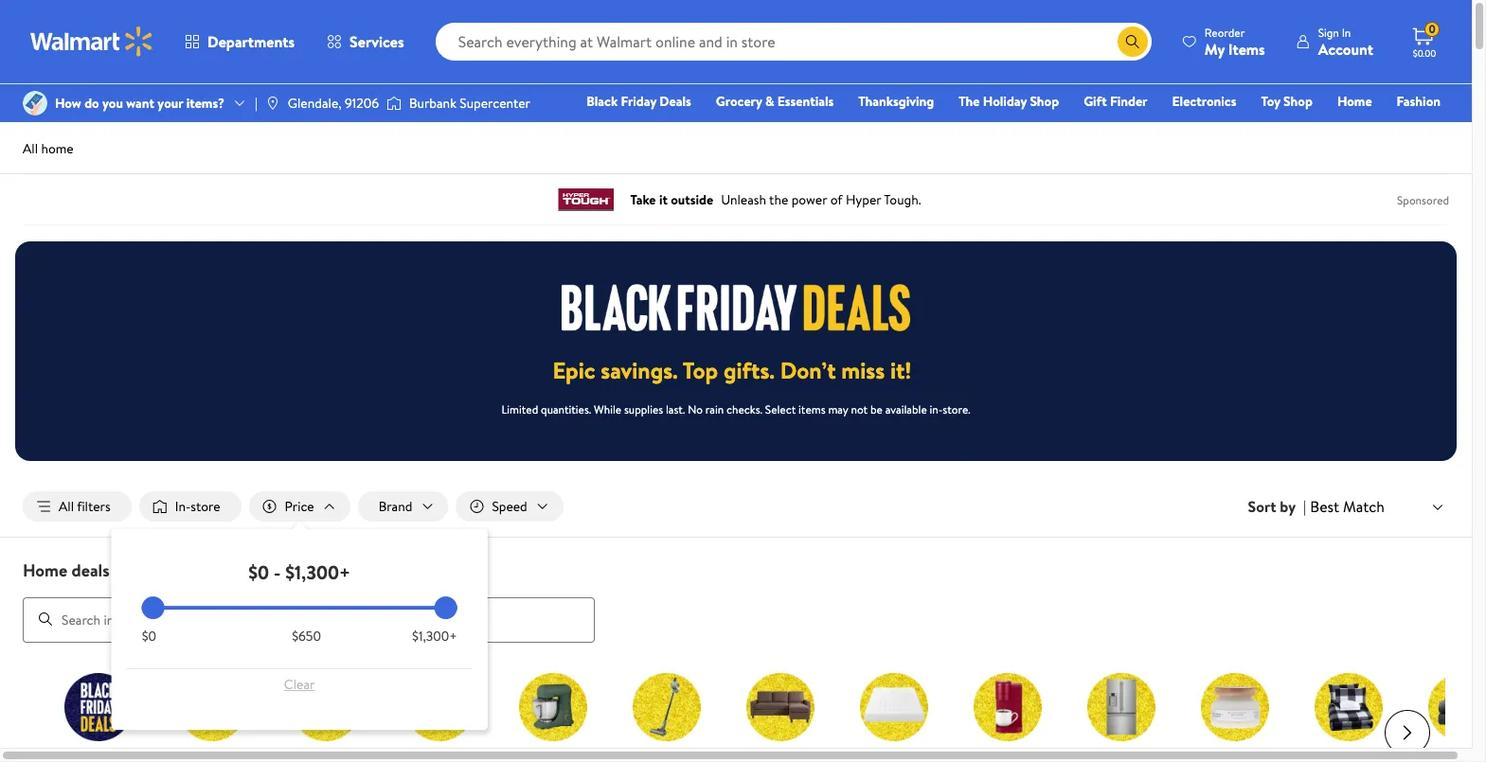 Task type: describe. For each thing, give the bounding box(es) containing it.
quantities.
[[541, 402, 591, 418]]

gifts.
[[724, 354, 775, 386]]

last.
[[666, 402, 685, 418]]

sponsored
[[1397, 192, 1449, 208]]

gift
[[1084, 92, 1107, 111]]

fashion link
[[1388, 91, 1449, 112]]

1 horizontal spatial $1,300+
[[412, 627, 457, 646]]

want
[[126, 94, 154, 113]]

home for home
[[1337, 92, 1372, 111]]

checks.
[[727, 402, 762, 418]]

walmart image
[[30, 27, 153, 57]]

supercenter
[[460, 94, 530, 113]]

friday
[[621, 92, 656, 111]]

sign
[[1318, 24, 1339, 40]]

furniture image
[[746, 673, 815, 741]]

savings.
[[601, 354, 678, 386]]

how do you want your items?
[[55, 94, 224, 113]]

mattresses image
[[860, 673, 928, 741]]

registry link
[[1214, 117, 1279, 138]]

&
[[765, 92, 774, 111]]

Search search field
[[435, 23, 1152, 61]]

it!
[[890, 354, 912, 386]]

deals
[[72, 559, 109, 583]]

reorder my items
[[1205, 24, 1265, 59]]

thanksgiving
[[858, 92, 934, 111]]

clear
[[284, 675, 315, 694]]

next slide for chipmodulewithimages list image
[[1385, 710, 1430, 755]]

speed
[[492, 497, 527, 516]]

decor image
[[1201, 673, 1269, 741]]

my
[[1205, 38, 1225, 59]]

sort and filter section element
[[0, 476, 1472, 537]]

fashion registry
[[1223, 92, 1441, 137]]

toy shop
[[1261, 92, 1313, 111]]

walmart+
[[1384, 118, 1441, 137]]

$50 & under image
[[292, 673, 360, 741]]

shop all deals image
[[64, 673, 133, 741]]

speed button
[[456, 492, 563, 522]]

toy
[[1261, 92, 1280, 111]]

bedding image
[[1315, 673, 1383, 741]]

be
[[870, 402, 883, 418]]

small appliances image
[[974, 673, 1042, 741]]

grocery & essentials
[[716, 92, 834, 111]]

do
[[84, 94, 99, 113]]

0 horizontal spatial |
[[255, 94, 257, 113]]

grocery
[[716, 92, 762, 111]]

kitchen & dining image
[[519, 673, 587, 741]]

home for home deals
[[23, 559, 67, 583]]

Search in Home deals search field
[[23, 597, 595, 643]]

gift finder
[[1084, 92, 1148, 111]]

0 vertical spatial $1,300+
[[285, 560, 351, 585]]

2 shop from the left
[[1284, 92, 1313, 111]]

floorcare image
[[633, 673, 701, 741]]

debit
[[1327, 118, 1360, 137]]

91206
[[345, 94, 379, 113]]

Walmart Site-Wide search field
[[435, 23, 1152, 61]]

Home deals search field
[[0, 559, 1472, 643]]

departments
[[207, 31, 295, 52]]

walmart+ link
[[1376, 117, 1449, 138]]

registry
[[1223, 118, 1271, 137]]

$0 for $0 - $1,300+
[[248, 560, 269, 585]]

the holiday shop link
[[950, 91, 1068, 112]]

epic
[[553, 354, 595, 386]]

0
[[1429, 21, 1436, 37]]

may
[[828, 402, 848, 418]]

black
[[587, 92, 618, 111]]

limited
[[501, 402, 538, 418]]

-
[[274, 560, 281, 585]]

one debit link
[[1287, 117, 1368, 138]]

brand button
[[358, 492, 448, 522]]

best match
[[1310, 496, 1385, 517]]

search icon image
[[1125, 34, 1140, 49]]

filters
[[77, 497, 111, 516]]

available
[[885, 402, 927, 418]]

home link
[[1329, 91, 1381, 112]]

items?
[[186, 94, 224, 113]]

top
[[683, 354, 718, 386]]

no
[[688, 402, 703, 418]]

best
[[1310, 496, 1339, 517]]

sign in account
[[1318, 24, 1373, 59]]

in-
[[175, 497, 191, 516]]

1 shop from the left
[[1030, 92, 1059, 111]]

one
[[1295, 118, 1324, 137]]

your
[[158, 94, 183, 113]]



Task type: locate. For each thing, give the bounding box(es) containing it.
$1,300+
[[285, 560, 351, 585], [412, 627, 457, 646]]

1 horizontal spatial home
[[1337, 92, 1372, 111]]

grocery & essentials link
[[707, 91, 842, 112]]

best match button
[[1306, 494, 1449, 519]]

0 horizontal spatial all
[[23, 139, 38, 158]]

miss
[[841, 354, 885, 386]]

glendale, 91206
[[288, 94, 379, 113]]

account
[[1318, 38, 1373, 59]]

0 vertical spatial |
[[255, 94, 257, 113]]

finder
[[1110, 92, 1148, 111]]

shop
[[1030, 92, 1059, 111], [1284, 92, 1313, 111]]

0 horizontal spatial $0
[[142, 627, 156, 646]]

don't
[[780, 354, 836, 386]]

1 vertical spatial $1,300+
[[412, 627, 457, 646]]

glendale,
[[288, 94, 342, 113]]

black friday deals link
[[578, 91, 700, 112]]

sort
[[1248, 496, 1276, 517]]

1 vertical spatial all
[[59, 497, 74, 516]]

top-rated deals image
[[178, 673, 246, 741]]

items
[[1228, 38, 1265, 59]]

store
[[191, 497, 220, 516]]

in-store
[[175, 497, 220, 516]]

while
[[594, 402, 621, 418]]

home
[[41, 139, 74, 158]]

all left filters
[[59, 497, 74, 516]]

 image for burbank supercenter
[[386, 94, 402, 113]]

 image left how
[[23, 91, 47, 116]]

all left home
[[23, 139, 38, 158]]

$1300 range field
[[142, 606, 457, 610]]

| inside sort and filter section element
[[1303, 496, 1306, 517]]

not
[[851, 402, 868, 418]]

by
[[1280, 496, 1296, 517]]

all filters button
[[23, 492, 131, 522]]

items
[[799, 402, 825, 418]]

$0 range field
[[142, 606, 457, 610]]

 image right 91206
[[386, 94, 402, 113]]

get it today image
[[405, 673, 474, 741]]

bath image
[[1428, 673, 1486, 741]]

holiday
[[983, 92, 1027, 111]]

large appliances image
[[1087, 673, 1156, 741]]

all
[[23, 139, 38, 158], [59, 497, 74, 516]]

clear button
[[142, 670, 457, 700]]

shop right the holiday
[[1030, 92, 1059, 111]]

0 horizontal spatial $1,300+
[[285, 560, 351, 585]]

0 vertical spatial $0
[[248, 560, 269, 585]]

| right by on the bottom right
[[1303, 496, 1306, 517]]

supplies
[[624, 402, 663, 418]]

the
[[959, 92, 980, 111]]

in-
[[930, 402, 943, 418]]

|
[[255, 94, 257, 113], [1303, 496, 1306, 517]]

home deals
[[23, 559, 109, 583]]

home up debit
[[1337, 92, 1372, 111]]

home left deals
[[23, 559, 67, 583]]

 image
[[23, 91, 47, 116], [386, 94, 402, 113]]

1 horizontal spatial $0
[[248, 560, 269, 585]]

one debit
[[1295, 118, 1360, 137]]

$0 for $0
[[142, 627, 156, 646]]

sort by |
[[1248, 496, 1306, 517]]

home inside search box
[[23, 559, 67, 583]]

fashion
[[1397, 92, 1441, 111]]

0 horizontal spatial shop
[[1030, 92, 1059, 111]]

electronics
[[1172, 92, 1236, 111]]

all for all home
[[23, 139, 38, 158]]

1 vertical spatial $0
[[142, 627, 156, 646]]

black friday deals
[[587, 92, 691, 111]]

1 vertical spatial |
[[1303, 496, 1306, 517]]

home
[[1337, 92, 1372, 111], [23, 559, 67, 583]]

walmart black friday deals for days image
[[562, 284, 910, 332]]

$0.00
[[1413, 46, 1436, 60]]

departments button
[[169, 19, 311, 64]]

$650
[[292, 627, 321, 646]]

essentials
[[777, 92, 834, 111]]

0 vertical spatial all
[[23, 139, 38, 158]]

services
[[350, 31, 404, 52]]

how
[[55, 94, 81, 113]]

burbank supercenter
[[409, 94, 530, 113]]

thanksgiving link
[[850, 91, 943, 112]]

0 $0.00
[[1413, 21, 1436, 60]]

0 vertical spatial home
[[1337, 92, 1372, 111]]

services button
[[311, 19, 420, 64]]

in
[[1342, 24, 1351, 40]]

deals
[[660, 92, 691, 111]]

 image for how do you want your items?
[[23, 91, 47, 116]]

$1,300+ up get it today image
[[412, 627, 457, 646]]

select
[[765, 402, 796, 418]]

all inside the all filters button
[[59, 497, 74, 516]]

$1,300+ up $0 range field on the bottom left of page
[[285, 560, 351, 585]]

all filters
[[59, 497, 111, 516]]

the holiday shop
[[959, 92, 1059, 111]]

search image
[[38, 612, 53, 627]]

1 horizontal spatial all
[[59, 497, 74, 516]]

1 horizontal spatial shop
[[1284, 92, 1313, 111]]

all for all filters
[[59, 497, 74, 516]]

 image
[[265, 96, 280, 111]]

1 horizontal spatial  image
[[386, 94, 402, 113]]

0 horizontal spatial home
[[23, 559, 67, 583]]

| right items?
[[255, 94, 257, 113]]

burbank
[[409, 94, 456, 113]]

gift finder link
[[1075, 91, 1156, 112]]

price button
[[249, 492, 350, 522]]

store.
[[943, 402, 970, 418]]

1 vertical spatial home
[[23, 559, 67, 583]]

brand
[[379, 497, 412, 516]]

price
[[285, 497, 314, 516]]

shop right toy
[[1284, 92, 1313, 111]]

in-store button
[[139, 492, 241, 522]]

limited quantities. while supplies last. no rain checks. select items may not be available in-store.
[[501, 402, 970, 418]]

0 horizontal spatial  image
[[23, 91, 47, 116]]

toy shop link
[[1253, 91, 1321, 112]]

1 horizontal spatial |
[[1303, 496, 1306, 517]]

epic savings. top gifts. don't miss it!
[[553, 354, 912, 386]]

match
[[1343, 496, 1385, 517]]



Task type: vqa. For each thing, say whether or not it's contained in the screenshot.
In-
yes



